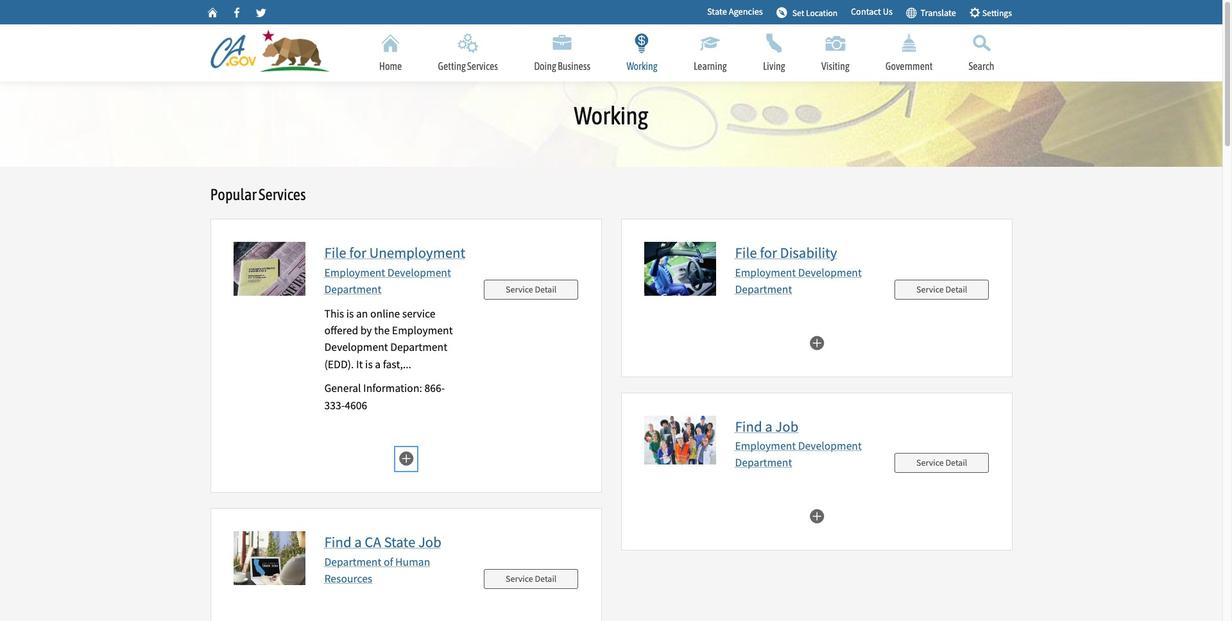 Task type: describe. For each thing, give the bounding box(es) containing it.
ca.gov logo image
[[210, 29, 338, 74]]

getting
[[438, 60, 466, 72]]

disability
[[780, 244, 838, 262]]

gear image
[[970, 6, 981, 18]]

compass image
[[777, 6, 788, 18]]

department down the find a job link
[[735, 456, 793, 470]]

learning link
[[676, 24, 745, 82]]

doing business link
[[516, 24, 609, 82]]

government
[[886, 60, 933, 72]]

getting        services link
[[420, 24, 516, 82]]

by
[[361, 324, 372, 338]]

employment down file for disability 'link'
[[735, 266, 796, 280]]

service for file for disability
[[917, 284, 944, 295]]

find a ca state job service icon image
[[233, 532, 305, 586]]

department of human resources link
[[325, 555, 430, 586]]

a for find a ca state job
[[355, 533, 362, 552]]

set
[[793, 8, 805, 18]]

file for file for disability
[[735, 244, 757, 262]]

state agencies link
[[708, 5, 763, 19]]

visiting
[[822, 60, 850, 72]]

of
[[384, 555, 393, 569]]

business
[[558, 60, 591, 72]]

employment down the find a job link
[[735, 439, 796, 453]]

offered
[[325, 324, 358, 338]]

service detail link for find a job
[[895, 453, 990, 473]]

service for file for unemployment
[[506, 284, 533, 295]]

state inside banner
[[708, 6, 727, 17]]

find a ca state job
[[325, 533, 442, 552]]

0 vertical spatial is
[[347, 307, 354, 321]]

employment up an
[[325, 266, 385, 280]]

us
[[883, 6, 893, 17]]

file for disability link
[[735, 244, 838, 262]]

ca
[[365, 533, 381, 552]]

service
[[402, 307, 436, 321]]

find a ca state job link
[[325, 533, 442, 552]]

learning
[[694, 60, 727, 72]]

agencies
[[729, 6, 763, 17]]

detail for find a job
[[946, 457, 968, 469]]

find a job service icon image
[[644, 416, 716, 465]]

detail for file for unemployment
[[535, 284, 557, 295]]

service detail link for file for disability
[[895, 280, 990, 300]]

a inside this is an online service offered by the employment development department (edd). it is a fast,...
[[375, 357, 381, 372]]

find for find a job
[[735, 417, 763, 436]]

file for unemployment
[[325, 244, 466, 262]]

333-
[[325, 399, 345, 413]]

it
[[356, 357, 363, 372]]

service for find a ca state job
[[506, 573, 533, 585]]

open and close toggle to expand or shrink services card for find a job service image
[[809, 508, 825, 524]]

employment inside this is an online service offered by the employment development department (edd). it is a fast,...
[[392, 324, 453, 338]]

employment development department for find a job
[[735, 439, 862, 470]]

department up an
[[325, 283, 382, 297]]

set location button
[[772, 1, 842, 23]]

general information:
[[325, 382, 425, 396]]

service detail link for find a ca state job
[[484, 569, 579, 589]]

doing business
[[534, 60, 591, 72]]

home link
[[361, 24, 420, 82]]

service detail for find a job
[[917, 457, 968, 469]]

employment development department link down the file for unemployment "link"
[[325, 266, 451, 297]]

866-
[[425, 382, 445, 396]]

translate link
[[906, 4, 957, 21]]

0 horizontal spatial job
[[419, 533, 442, 552]]

open and close toggle to expand or shrink services card for file for disability service image
[[809, 334, 825, 350]]

this is an online service offered by the employment development department (edd). it is a fast,...
[[325, 307, 453, 372]]

doing
[[534, 60, 557, 72]]

file for file for unemployment
[[325, 244, 346, 262]]

service detail for file for disability
[[917, 284, 968, 295]]

general
[[325, 382, 361, 396]]

contact
[[851, 6, 882, 17]]

employment development department for file for disability
[[735, 266, 862, 297]]

file for disability
[[735, 244, 838, 262]]

file for unemployment link
[[325, 244, 466, 262]]

service detail link for file for unemployment
[[484, 280, 579, 300]]

(edd).
[[325, 357, 354, 372]]

translate
[[917, 7, 957, 18]]

employment development department link for file for disability
[[735, 266, 862, 297]]

the
[[374, 324, 390, 338]]

0 horizontal spatial state
[[384, 533, 416, 552]]

1 vertical spatial is
[[365, 357, 373, 372]]

information:
[[363, 382, 422, 396]]

living
[[763, 60, 786, 72]]

an
[[356, 307, 368, 321]]

government link
[[868, 24, 951, 82]]

services for getting        services
[[467, 60, 498, 72]]

4606
[[345, 399, 367, 413]]

find a job
[[735, 417, 799, 436]]

detail for file for disability
[[946, 284, 968, 295]]

for for disability
[[760, 244, 778, 262]]



Task type: locate. For each thing, give the bounding box(es) containing it.
department up resources
[[325, 555, 382, 569]]

0 horizontal spatial file
[[325, 244, 346, 262]]

employment development department link for find a job
[[735, 439, 862, 470]]

service for find a job
[[917, 457, 944, 469]]

866- 333-4606
[[325, 382, 445, 413]]

1 horizontal spatial a
[[375, 357, 381, 372]]

unemployment
[[370, 244, 466, 262]]

services right getting
[[467, 60, 498, 72]]

0 vertical spatial services
[[467, 60, 498, 72]]

2 file from the left
[[735, 244, 757, 262]]

a
[[375, 357, 381, 372], [765, 417, 773, 436], [355, 533, 362, 552]]

service detail link
[[484, 280, 579, 300], [895, 280, 990, 300], [895, 453, 990, 473], [484, 569, 579, 589]]

search button
[[951, 24, 1013, 82]]

0 horizontal spatial a
[[355, 533, 362, 552]]

file up this
[[325, 244, 346, 262]]

employment down service
[[392, 324, 453, 338]]

1 vertical spatial working
[[574, 101, 649, 130]]

employment development department link
[[325, 266, 451, 297], [735, 266, 862, 297], [735, 439, 862, 470]]

detail for find a ca state job
[[535, 573, 557, 585]]

for left disability
[[760, 244, 778, 262]]

living link
[[745, 24, 804, 82]]

employment development department link down disability
[[735, 266, 862, 297]]

settings
[[981, 8, 1012, 18]]

2 vertical spatial a
[[355, 533, 362, 552]]

detail
[[535, 284, 557, 295], [946, 284, 968, 295], [946, 457, 968, 469], [535, 573, 557, 585]]

location
[[806, 8, 838, 18]]

for for unemployment
[[349, 244, 367, 262]]

service detail for find a ca state job
[[506, 573, 557, 585]]

services inside banner
[[467, 60, 498, 72]]

1 horizontal spatial job
[[776, 417, 799, 436]]

home
[[379, 60, 402, 72]]

contact us
[[851, 6, 893, 17]]

1 vertical spatial job
[[419, 533, 442, 552]]

search
[[969, 60, 995, 72]]

is right it
[[365, 357, 373, 372]]

department inside this is an online service offered by the employment development department (edd). it is a fast,...
[[391, 341, 448, 355]]

state agencies
[[708, 6, 763, 17]]

0 vertical spatial state
[[708, 6, 727, 17]]

development inside this is an online service offered by the employment development department (edd). it is a fast,...
[[325, 341, 388, 355]]

department inside department of human resources
[[325, 555, 382, 569]]

1 horizontal spatial file
[[735, 244, 757, 262]]

employment development department link down find a job
[[735, 439, 862, 470]]

1 horizontal spatial is
[[365, 357, 373, 372]]

department
[[325, 283, 382, 297], [735, 283, 793, 297], [391, 341, 448, 355], [735, 456, 793, 470], [325, 555, 382, 569]]

for
[[349, 244, 367, 262], [760, 244, 778, 262]]

getting        services
[[438, 60, 498, 72]]

0 vertical spatial a
[[375, 357, 381, 372]]

department of human resources
[[325, 555, 430, 586]]

find for find a ca state job
[[325, 533, 352, 552]]

1 horizontal spatial for
[[760, 244, 778, 262]]

file
[[325, 244, 346, 262], [735, 244, 757, 262]]

file for unemployment service icon image
[[233, 242, 305, 296]]

online
[[370, 307, 400, 321]]

0 horizontal spatial for
[[349, 244, 367, 262]]

1 file from the left
[[325, 244, 346, 262]]

working inside banner
[[627, 60, 658, 72]]

department down file for disability 'link'
[[735, 283, 793, 297]]

state left the agencies
[[708, 6, 727, 17]]

0 vertical spatial working
[[627, 60, 658, 72]]

a for find a job
[[765, 417, 773, 436]]

1 horizontal spatial state
[[708, 6, 727, 17]]

human
[[396, 555, 430, 569]]

globe image
[[906, 6, 917, 18]]

banner
[[0, 0, 1223, 82]]

popular services
[[210, 186, 306, 204]]

employment development department down find a job
[[735, 439, 862, 470]]

job
[[776, 417, 799, 436], [419, 533, 442, 552]]

0 vertical spatial job
[[776, 417, 799, 436]]

1 vertical spatial find
[[325, 533, 352, 552]]

find
[[735, 417, 763, 436], [325, 533, 352, 552]]

resources
[[325, 572, 373, 586]]

1 vertical spatial a
[[765, 417, 773, 436]]

0 horizontal spatial services
[[259, 186, 306, 204]]

1 vertical spatial services
[[259, 186, 306, 204]]

state up of in the bottom left of the page
[[384, 533, 416, 552]]

working link
[[609, 24, 676, 82]]

state
[[708, 6, 727, 17], [384, 533, 416, 552]]

0 horizontal spatial find
[[325, 533, 352, 552]]

1 vertical spatial state
[[384, 533, 416, 552]]

employment
[[325, 266, 385, 280], [735, 266, 796, 280], [392, 324, 453, 338], [735, 439, 796, 453]]

employment development department
[[325, 266, 451, 297], [735, 266, 862, 297], [735, 439, 862, 470]]

banner containing state agencies
[[0, 0, 1223, 82]]

popular
[[210, 186, 257, 204]]

file for disability service icon image
[[644, 242, 716, 296]]

this
[[325, 307, 344, 321]]

set location
[[793, 8, 838, 18]]

employment development department down the file for unemployment "link"
[[325, 266, 451, 297]]

find a job link
[[735, 417, 799, 436]]

1 horizontal spatial find
[[735, 417, 763, 436]]

is left an
[[347, 307, 354, 321]]

visiting link
[[804, 24, 868, 82]]

open and close toggle to expand or shrink services card for file for unemployment service image
[[398, 450, 414, 466]]

2 horizontal spatial a
[[765, 417, 773, 436]]

for left unemployment
[[349, 244, 367, 262]]

fast,...
[[383, 357, 412, 372]]

0 vertical spatial find
[[735, 417, 763, 436]]

working
[[627, 60, 658, 72], [574, 101, 649, 130]]

services
[[467, 60, 498, 72], [259, 186, 306, 204]]

settings button
[[966, 1, 1017, 23]]

file left disability
[[735, 244, 757, 262]]

department up fast,...
[[391, 341, 448, 355]]

service detail for file for unemployment
[[506, 284, 557, 295]]

contact us link
[[851, 5, 893, 19]]

development
[[388, 266, 451, 280], [799, 266, 862, 280], [325, 341, 388, 355], [799, 439, 862, 453]]

2 for from the left
[[760, 244, 778, 262]]

employment development department down disability
[[735, 266, 862, 297]]

service
[[506, 284, 533, 295], [917, 284, 944, 295], [917, 457, 944, 469], [506, 573, 533, 585]]

services right popular
[[259, 186, 306, 204]]

0 horizontal spatial is
[[347, 307, 354, 321]]

services for popular services
[[259, 186, 306, 204]]

1 horizontal spatial services
[[467, 60, 498, 72]]

is
[[347, 307, 354, 321], [365, 357, 373, 372]]

service detail
[[506, 284, 557, 295], [917, 284, 968, 295], [917, 457, 968, 469], [506, 573, 557, 585]]

1 for from the left
[[349, 244, 367, 262]]



Task type: vqa. For each thing, say whether or not it's contained in the screenshot.
search Image
no



